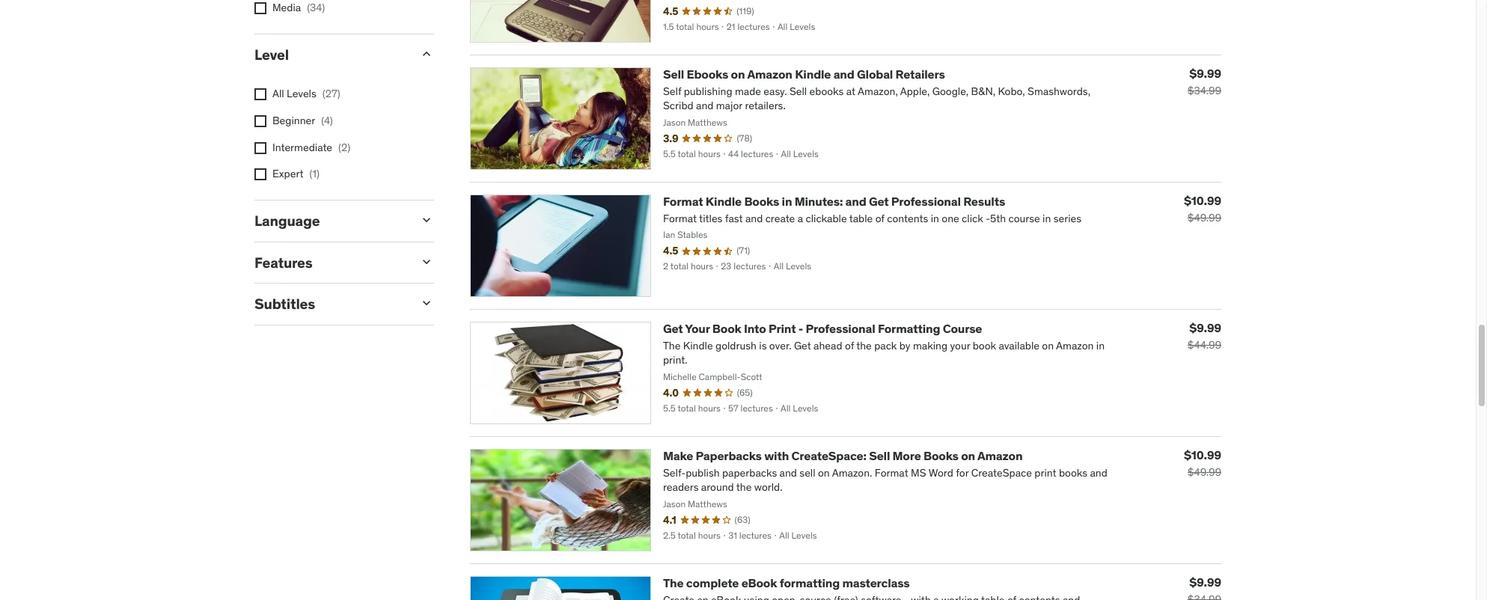 Task type: vqa. For each thing, say whether or not it's contained in the screenshot.
Share prices move according to statements by the CEO share
no



Task type: describe. For each thing, give the bounding box(es) containing it.
masterclass
[[843, 576, 910, 591]]

$44.99
[[1188, 338, 1222, 352]]

xsmall image for beginner
[[255, 115, 267, 127]]

expert
[[273, 167, 304, 181]]

all
[[273, 87, 284, 101]]

retailers
[[896, 66, 946, 81]]

in
[[782, 194, 793, 209]]

$10.99 $49.99 for format kindle books in minutes: and get professional results
[[1185, 193, 1222, 224]]

ebook
[[742, 576, 778, 591]]

make paperbacks with createspace: sell more books on amazon link
[[663, 448, 1023, 463]]

more
[[893, 448, 922, 463]]

language button
[[255, 212, 407, 230]]

subtitles
[[255, 295, 315, 313]]

features
[[255, 253, 313, 271]]

0 horizontal spatial on
[[731, 66, 745, 81]]

minutes:
[[795, 194, 843, 209]]

complete
[[687, 576, 739, 591]]

1 horizontal spatial kindle
[[795, 66, 831, 81]]

beginner (4)
[[273, 114, 333, 127]]

$34.99
[[1188, 84, 1222, 97]]

level button
[[255, 45, 407, 63]]

the complete ebook formatting masterclass link
[[663, 576, 910, 591]]

beginner
[[273, 114, 315, 127]]

$10.99 $49.99 for make paperbacks with createspace: sell more books on amazon
[[1185, 448, 1222, 479]]

expert (1)
[[273, 167, 320, 181]]

xsmall image for intermediate
[[255, 142, 267, 154]]

format kindle books in minutes: and get professional results
[[663, 194, 1006, 209]]

paperbacks
[[696, 448, 762, 463]]

format
[[663, 194, 704, 209]]

$49.99 for format kindle books in minutes: and get professional results
[[1188, 211, 1222, 224]]

and for kindle
[[834, 66, 855, 81]]

level
[[255, 45, 289, 63]]

features button
[[255, 253, 407, 271]]

0 horizontal spatial professional
[[806, 321, 876, 336]]

the complete ebook formatting masterclass
[[663, 576, 910, 591]]

0 horizontal spatial get
[[663, 321, 683, 336]]

your
[[685, 321, 710, 336]]

$9.99 $34.99
[[1188, 66, 1222, 97]]

all levels (27)
[[273, 87, 340, 101]]

(27)
[[323, 87, 340, 101]]

media
[[273, 1, 301, 14]]

(2)
[[339, 140, 351, 154]]

$10.99 for format kindle books in minutes: and get professional results
[[1185, 193, 1222, 208]]

language
[[255, 212, 320, 230]]

$9.99 for $9.99 $34.99
[[1190, 66, 1222, 81]]

format kindle books in minutes: and get professional results link
[[663, 194, 1006, 209]]

$9.99 for $9.99 $44.99
[[1190, 320, 1222, 335]]

$9.99 $44.99
[[1188, 320, 1222, 352]]

0 horizontal spatial sell
[[663, 66, 685, 81]]

course
[[943, 321, 983, 336]]

$9.99 for $9.99
[[1190, 575, 1222, 590]]

(1)
[[310, 167, 320, 181]]

$49.99 for make paperbacks with createspace: sell more books on amazon
[[1188, 466, 1222, 479]]



Task type: locate. For each thing, give the bounding box(es) containing it.
and
[[834, 66, 855, 81], [846, 194, 867, 209]]

books left in
[[745, 194, 780, 209]]

2 xsmall image from the top
[[255, 89, 267, 101]]

into
[[744, 321, 766, 336]]

0 vertical spatial amazon
[[748, 66, 793, 81]]

0 vertical spatial $49.99
[[1188, 211, 1222, 224]]

make
[[663, 448, 694, 463]]

1 $10.99 from the top
[[1185, 193, 1222, 208]]

1 vertical spatial on
[[962, 448, 976, 463]]

1 vertical spatial get
[[663, 321, 683, 336]]

book
[[713, 321, 742, 336]]

and for minutes:
[[846, 194, 867, 209]]

small image
[[419, 212, 434, 227], [419, 254, 434, 269], [419, 296, 434, 311]]

createspace:
[[792, 448, 867, 463]]

small image for features
[[419, 254, 434, 269]]

1 vertical spatial professional
[[806, 321, 876, 336]]

xsmall image left beginner on the left
[[255, 115, 267, 127]]

2 $10.99 $49.99 from the top
[[1185, 448, 1222, 479]]

xsmall image left all
[[255, 89, 267, 101]]

1 horizontal spatial on
[[962, 448, 976, 463]]

small image for subtitles
[[419, 296, 434, 311]]

books
[[745, 194, 780, 209], [924, 448, 959, 463]]

$10.99 $49.99
[[1185, 193, 1222, 224], [1185, 448, 1222, 479]]

1 vertical spatial $10.99 $49.99
[[1185, 448, 1222, 479]]

the
[[663, 576, 684, 591]]

1 horizontal spatial amazon
[[978, 448, 1023, 463]]

xsmall image up xsmall icon
[[255, 142, 267, 154]]

with
[[765, 448, 789, 463]]

get
[[869, 194, 889, 209], [663, 321, 683, 336]]

1 vertical spatial $10.99
[[1185, 448, 1222, 463]]

0 vertical spatial professional
[[892, 194, 961, 209]]

2 vertical spatial small image
[[419, 296, 434, 311]]

and left the global
[[834, 66, 855, 81]]

$9.99
[[1190, 66, 1222, 81], [1190, 320, 1222, 335], [1190, 575, 1222, 590]]

on right more
[[962, 448, 976, 463]]

amazon
[[748, 66, 793, 81], [978, 448, 1023, 463]]

xsmall image left "media"
[[255, 2, 267, 14]]

media (34)
[[273, 1, 325, 14]]

xsmall image for media
[[255, 2, 267, 14]]

$9.99 inside $9.99 $34.99
[[1190, 66, 1222, 81]]

1 vertical spatial $49.99
[[1188, 466, 1222, 479]]

3 small image from the top
[[419, 296, 434, 311]]

1 horizontal spatial professional
[[892, 194, 961, 209]]

1 vertical spatial books
[[924, 448, 959, 463]]

on
[[731, 66, 745, 81], [962, 448, 976, 463]]

0 vertical spatial small image
[[419, 212, 434, 227]]

0 vertical spatial on
[[731, 66, 745, 81]]

intermediate
[[273, 140, 333, 154]]

0 vertical spatial and
[[834, 66, 855, 81]]

results
[[964, 194, 1006, 209]]

formatting
[[878, 321, 941, 336]]

professional
[[892, 194, 961, 209], [806, 321, 876, 336]]

formatting
[[780, 576, 840, 591]]

xsmall image
[[255, 169, 267, 181]]

1 $9.99 from the top
[[1190, 66, 1222, 81]]

sell left more
[[869, 448, 891, 463]]

2 $10.99 from the top
[[1185, 448, 1222, 463]]

kindle left the global
[[795, 66, 831, 81]]

0 vertical spatial books
[[745, 194, 780, 209]]

sell left ebooks
[[663, 66, 685, 81]]

sell ebooks on amazon kindle and global retailers
[[663, 66, 946, 81]]

0 vertical spatial $10.99 $49.99
[[1185, 193, 1222, 224]]

subtitles button
[[255, 295, 407, 313]]

2 vertical spatial $9.99
[[1190, 575, 1222, 590]]

2 small image from the top
[[419, 254, 434, 269]]

2 $9.99 from the top
[[1190, 320, 1222, 335]]

$49.99
[[1188, 211, 1222, 224], [1188, 466, 1222, 479]]

and right minutes:
[[846, 194, 867, 209]]

1 $10.99 $49.99 from the top
[[1185, 193, 1222, 224]]

on right ebooks
[[731, 66, 745, 81]]

1 horizontal spatial sell
[[869, 448, 891, 463]]

0 vertical spatial sell
[[663, 66, 685, 81]]

1 vertical spatial $9.99
[[1190, 320, 1222, 335]]

1 $49.99 from the top
[[1188, 211, 1222, 224]]

kindle right format at the top left
[[706, 194, 742, 209]]

1 vertical spatial amazon
[[978, 448, 1023, 463]]

1 small image from the top
[[419, 212, 434, 227]]

professional left 'results'
[[892, 194, 961, 209]]

$10.99
[[1185, 193, 1222, 208], [1185, 448, 1222, 463]]

1 vertical spatial small image
[[419, 254, 434, 269]]

levels
[[287, 87, 317, 101]]

1 xsmall image from the top
[[255, 2, 267, 14]]

1 vertical spatial sell
[[869, 448, 891, 463]]

professional right -
[[806, 321, 876, 336]]

get your book into print - professional formatting course
[[663, 321, 983, 336]]

xsmall image for all
[[255, 89, 267, 101]]

1 horizontal spatial books
[[924, 448, 959, 463]]

sell ebooks on amazon kindle and global retailers link
[[663, 66, 946, 81]]

small image
[[419, 46, 434, 61]]

0 vertical spatial $10.99
[[1185, 193, 1222, 208]]

1 vertical spatial kindle
[[706, 194, 742, 209]]

get your book into print - professional formatting course link
[[663, 321, 983, 336]]

ebooks
[[687, 66, 729, 81]]

$10.99 for make paperbacks with createspace: sell more books on amazon
[[1185, 448, 1222, 463]]

-
[[799, 321, 804, 336]]

0 vertical spatial $9.99
[[1190, 66, 1222, 81]]

print
[[769, 321, 796, 336]]

0 vertical spatial kindle
[[795, 66, 831, 81]]

kindle
[[795, 66, 831, 81], [706, 194, 742, 209]]

0 vertical spatial get
[[869, 194, 889, 209]]

sell
[[663, 66, 685, 81], [869, 448, 891, 463]]

xsmall image
[[255, 2, 267, 14], [255, 89, 267, 101], [255, 115, 267, 127], [255, 142, 267, 154]]

small image for language
[[419, 212, 434, 227]]

1 horizontal spatial get
[[869, 194, 889, 209]]

global
[[857, 66, 893, 81]]

3 $9.99 from the top
[[1190, 575, 1222, 590]]

intermediate (2)
[[273, 140, 351, 154]]

get right minutes:
[[869, 194, 889, 209]]

make paperbacks with createspace: sell more books on amazon
[[663, 448, 1023, 463]]

get left the your
[[663, 321, 683, 336]]

(34)
[[307, 1, 325, 14]]

$9.99 inside $9.99 $44.99
[[1190, 320, 1222, 335]]

0 horizontal spatial books
[[745, 194, 780, 209]]

1 vertical spatial and
[[846, 194, 867, 209]]

2 $49.99 from the top
[[1188, 466, 1222, 479]]

4 xsmall image from the top
[[255, 142, 267, 154]]

0 horizontal spatial amazon
[[748, 66, 793, 81]]

0 horizontal spatial kindle
[[706, 194, 742, 209]]

books right more
[[924, 448, 959, 463]]

3 xsmall image from the top
[[255, 115, 267, 127]]

(4)
[[321, 114, 333, 127]]



